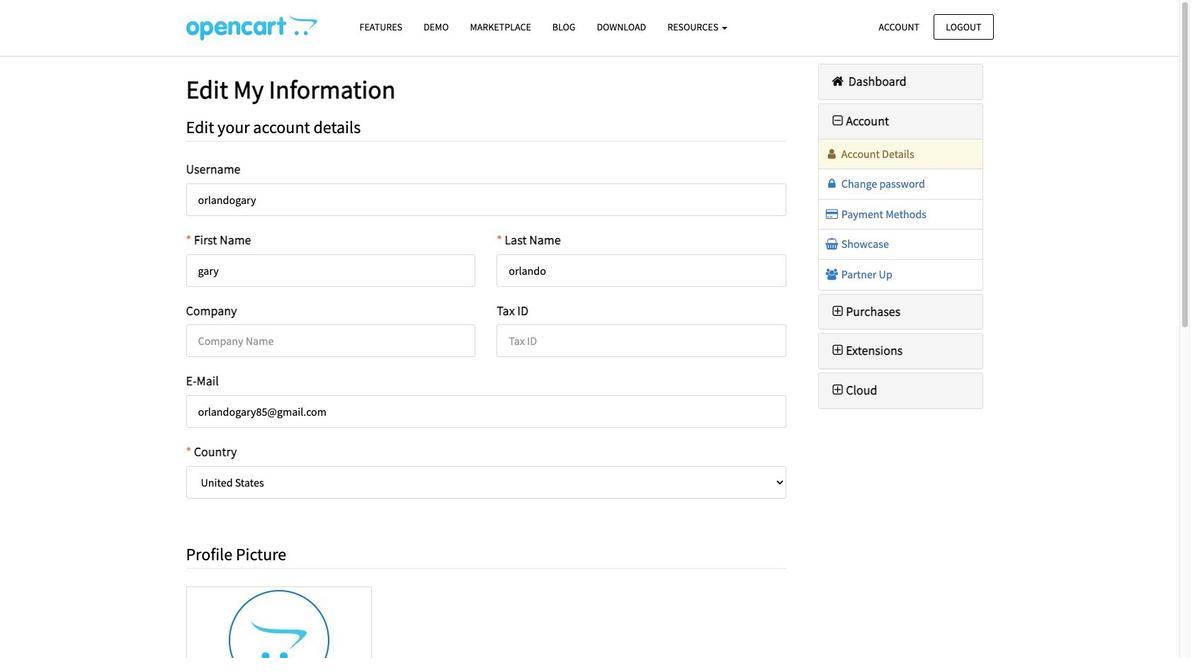 Task type: locate. For each thing, give the bounding box(es) containing it.
credit card image
[[825, 208, 840, 220]]

plus square o image up plus square o icon
[[830, 345, 846, 357]]

plus square o image down 'users' image
[[830, 305, 846, 318]]

user image
[[825, 148, 840, 159]]

E-Mail text field
[[186, 396, 787, 428]]

minus square o image
[[830, 115, 846, 127]]

Tax ID text field
[[497, 325, 787, 358]]

plus square o image
[[830, 384, 846, 397]]

home image
[[830, 75, 846, 88]]

0 vertical spatial plus square o image
[[830, 305, 846, 318]]

plus square o image
[[830, 305, 846, 318], [830, 345, 846, 357]]

Last Name text field
[[497, 254, 787, 287]]

1 plus square o image from the top
[[830, 305, 846, 318]]

Username text field
[[186, 183, 787, 216]]

lock image
[[825, 178, 840, 189]]

1 vertical spatial plus square o image
[[830, 345, 846, 357]]



Task type: vqa. For each thing, say whether or not it's contained in the screenshot.
'the'
no



Task type: describe. For each thing, give the bounding box(es) containing it.
First Name text field
[[186, 254, 476, 287]]

shopping basket image
[[825, 238, 840, 250]]

2 plus square o image from the top
[[830, 345, 846, 357]]

account edit image
[[186, 15, 317, 40]]

users image
[[825, 269, 840, 280]]

Company Name text field
[[186, 325, 476, 358]]



